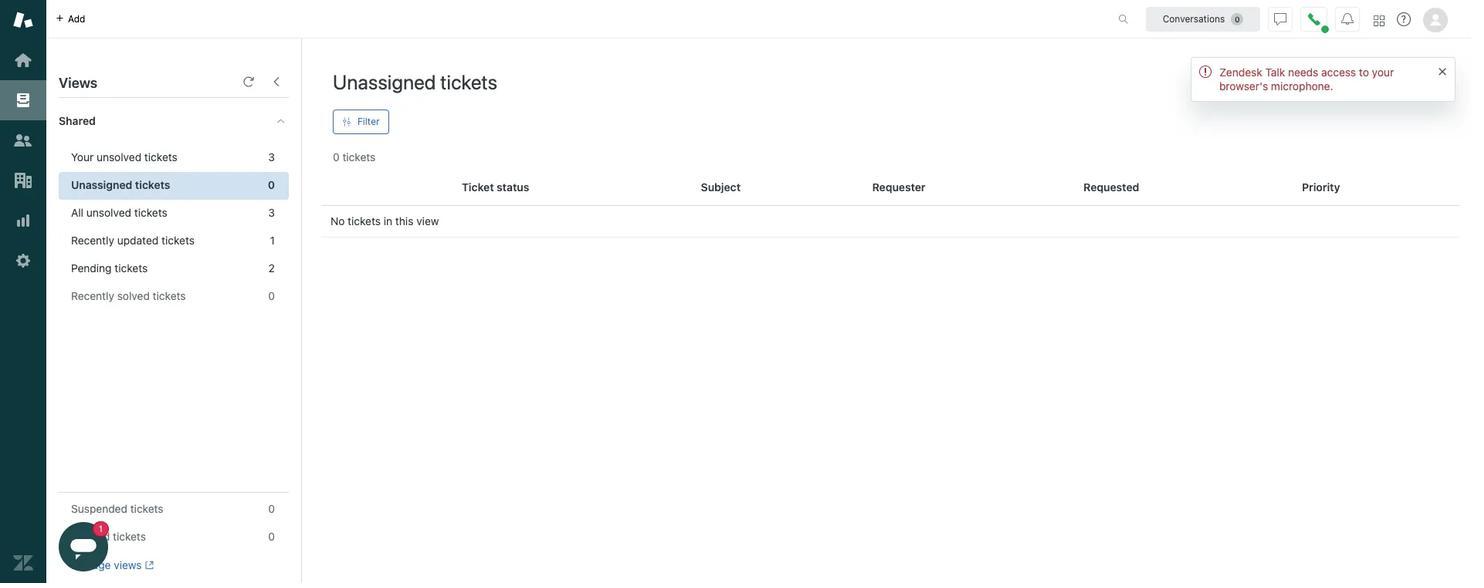 Task type: locate. For each thing, give the bounding box(es) containing it.
unsolved right all
[[86, 206, 131, 219]]

unsolved right your
[[97, 151, 141, 164]]

0 horizontal spatial unassigned tickets
[[71, 178, 170, 192]]

add button
[[46, 0, 95, 38]]

recently up pending
[[71, 234, 114, 247]]

shared
[[59, 114, 96, 127]]

zendesk image
[[13, 554, 33, 574]]

browser's
[[1220, 80, 1268, 93]]

suspended
[[71, 503, 127, 516]]

0 for deleted tickets
[[268, 531, 275, 544]]

zendesk
[[1220, 66, 1263, 79]]

unassigned tickets up all unsolved tickets
[[71, 178, 170, 192]]

all
[[71, 206, 83, 219]]

unassigned
[[333, 70, 436, 93], [71, 178, 132, 192]]

1 vertical spatial unsolved
[[86, 206, 131, 219]]

unsolved for your
[[97, 151, 141, 164]]

3 up 1
[[268, 206, 275, 219]]

zendesk talk needs access to your browser's microphone.
[[1220, 66, 1394, 93]]

all unsolved tickets
[[71, 206, 167, 219]]

1 horizontal spatial unassigned tickets
[[333, 70, 498, 93]]

manage views link
[[71, 559, 154, 573]]

1 vertical spatial 3
[[268, 206, 275, 219]]

0
[[333, 151, 340, 164], [268, 178, 275, 192], [268, 290, 275, 303], [268, 503, 275, 516], [268, 531, 275, 544]]

0 vertical spatial unassigned tickets
[[333, 70, 498, 93]]

(opens in a new tab) image
[[142, 562, 154, 571]]

0 horizontal spatial unassigned
[[71, 178, 132, 192]]

unsolved
[[97, 151, 141, 164], [86, 206, 131, 219]]

no tickets in this view
[[331, 215, 439, 228]]

3
[[268, 151, 275, 164], [268, 206, 275, 219]]

get started image
[[13, 50, 33, 70]]

0 vertical spatial recently
[[71, 234, 114, 247]]

requested
[[1084, 181, 1139, 194]]

suspended tickets
[[71, 503, 163, 516]]

recently updated tickets
[[71, 234, 195, 247]]

0 vertical spatial 3
[[268, 151, 275, 164]]

filter
[[358, 116, 380, 127]]

ticket
[[462, 181, 494, 194]]

ticket status
[[462, 181, 529, 194]]

no
[[331, 215, 345, 228]]

unsolved for all
[[86, 206, 131, 219]]

2 3 from the top
[[268, 206, 275, 219]]

1
[[270, 234, 275, 247]]

1 vertical spatial recently
[[71, 290, 114, 303]]

0 for unassigned tickets
[[268, 178, 275, 192]]

1 vertical spatial unassigned
[[71, 178, 132, 192]]

recently down pending
[[71, 290, 114, 303]]

unassigned up all unsolved tickets
[[71, 178, 132, 192]]

1 vertical spatial unassigned tickets
[[71, 178, 170, 192]]

your unsolved tickets
[[71, 151, 177, 164]]

deleted tickets
[[71, 531, 146, 544]]

unassigned tickets up filter
[[333, 70, 498, 93]]

2
[[269, 262, 275, 275]]

unassigned tickets
[[333, 70, 498, 93], [71, 178, 170, 192]]

shared heading
[[46, 98, 301, 144]]

3 down the collapse views pane icon
[[268, 151, 275, 164]]

access
[[1322, 66, 1356, 79]]

0 for suspended tickets
[[268, 503, 275, 516]]

manage
[[71, 559, 111, 572]]

pending
[[71, 262, 112, 275]]

priority
[[1302, 181, 1340, 194]]

recently for recently solved tickets
[[71, 290, 114, 303]]

2 recently from the top
[[71, 290, 114, 303]]

zendesk products image
[[1374, 15, 1385, 26]]

0 vertical spatial unsolved
[[97, 151, 141, 164]]

unassigned up filter
[[333, 70, 436, 93]]

1 recently from the top
[[71, 234, 114, 247]]

tickets
[[440, 70, 498, 93], [144, 151, 177, 164], [342, 151, 376, 164], [135, 178, 170, 192], [134, 206, 167, 219], [348, 215, 381, 228], [161, 234, 195, 247], [115, 262, 148, 275], [153, 290, 186, 303], [130, 503, 163, 516], [113, 531, 146, 544]]

recently
[[71, 234, 114, 247], [71, 290, 114, 303]]

views image
[[13, 90, 33, 110]]

1 3 from the top
[[268, 151, 275, 164]]

manage views
[[71, 559, 142, 572]]

0 vertical spatial unassigned
[[333, 70, 436, 93]]



Task type: vqa. For each thing, say whether or not it's contained in the screenshot.
the left The In
no



Task type: describe. For each thing, give the bounding box(es) containing it.
your
[[71, 151, 94, 164]]

notifications image
[[1342, 13, 1354, 25]]

views
[[114, 559, 142, 572]]

1 horizontal spatial unassigned
[[333, 70, 436, 93]]

zendesk support image
[[13, 10, 33, 30]]

3 for all unsolved tickets
[[268, 206, 275, 219]]

recently for recently updated tickets
[[71, 234, 114, 247]]

main element
[[0, 0, 46, 584]]

shared button
[[46, 98, 260, 144]]

organizations image
[[13, 171, 33, 191]]

get help image
[[1397, 12, 1411, 26]]

deleted
[[71, 531, 110, 544]]

customers image
[[13, 131, 33, 151]]

pending tickets
[[71, 262, 148, 275]]

view
[[416, 215, 439, 228]]

your
[[1372, 66, 1394, 79]]

updated
[[117, 234, 159, 247]]

collapse views pane image
[[270, 76, 283, 88]]

subject
[[701, 181, 741, 194]]

this
[[395, 215, 414, 228]]

refresh views pane image
[[243, 76, 255, 88]]

0 tickets
[[333, 151, 376, 164]]

×
[[1438, 61, 1447, 79]]

solved
[[117, 290, 150, 303]]

3 for your unsolved tickets
[[268, 151, 275, 164]]

recently solved tickets
[[71, 290, 186, 303]]

button displays agent's chat status as invisible. image
[[1274, 13, 1287, 25]]

requester
[[872, 181, 926, 194]]

talk
[[1265, 66, 1285, 79]]

filter button
[[333, 110, 389, 134]]

conversations
[[1163, 13, 1225, 24]]

conversations button
[[1146, 7, 1260, 31]]

to
[[1359, 66, 1369, 79]]

0 for recently solved tickets
[[268, 290, 275, 303]]

add
[[68, 13, 85, 24]]

microphone.
[[1271, 80, 1333, 93]]

status
[[497, 181, 529, 194]]

needs
[[1288, 66, 1319, 79]]

in
[[384, 215, 392, 228]]

× button
[[1438, 61, 1447, 79]]

admin image
[[13, 251, 33, 271]]

views
[[59, 75, 97, 91]]

reporting image
[[13, 211, 33, 231]]



